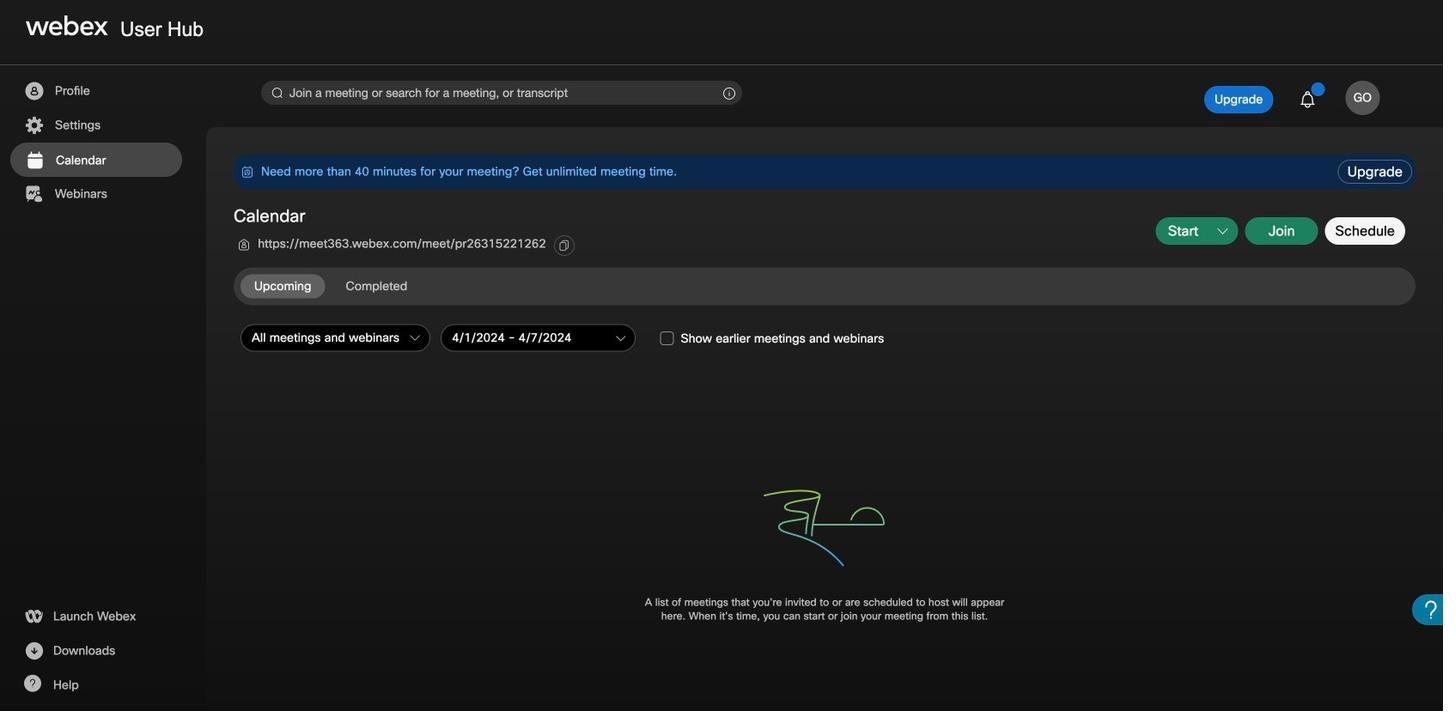 Task type: vqa. For each thing, say whether or not it's contained in the screenshot.
text box
no



Task type: describe. For each thing, give the bounding box(es) containing it.
mds meetings_filled image
[[24, 150, 46, 171]]

copy image
[[558, 240, 570, 252]]

mds people circle_filled image
[[23, 81, 45, 101]]

Join a meeting or search for a meeting, or transcript text field
[[261, 81, 742, 105]]

ng help active image
[[23, 675, 41, 693]]

mds settings_filled image
[[23, 115, 45, 136]]

cisco webex image
[[26, 15, 108, 36]]

mds webinar_filled image
[[23, 184, 45, 204]]

mds webex helix filled image
[[23, 607, 44, 627]]



Task type: locate. For each thing, give the bounding box(es) containing it.
tab panel
[[234, 321, 1419, 670]]

region
[[234, 155, 1335, 189]]

tab
[[241, 275, 325, 299], [332, 275, 421, 299]]

tab list
[[241, 275, 428, 299]]

mds message queing_bold image
[[241, 165, 254, 179]]

0 horizontal spatial tab
[[241, 275, 325, 299]]

2 tab from the left
[[332, 275, 421, 299]]

1 tab from the left
[[241, 275, 325, 299]]

start a meeting options image
[[1218, 227, 1228, 237]]

mds content download_filled image
[[23, 641, 45, 662]]

1 horizontal spatial tab
[[332, 275, 421, 299]]



